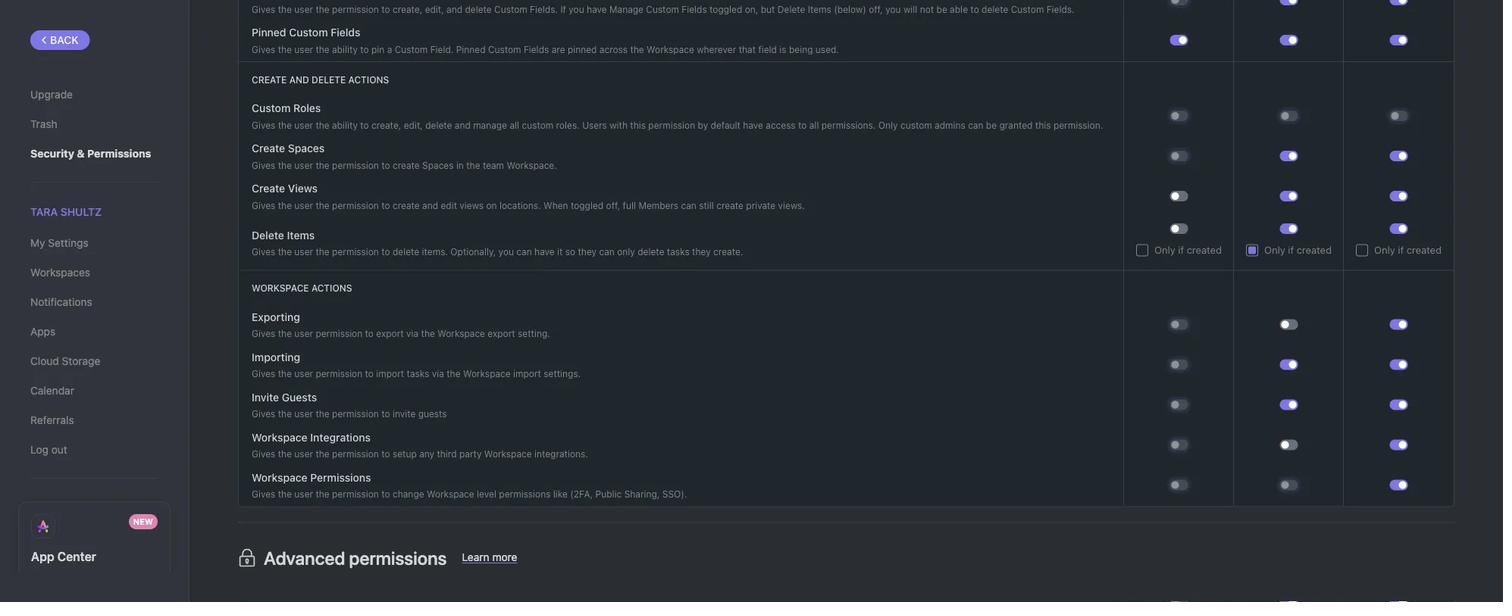 Task type: locate. For each thing, give the bounding box(es) containing it.
3 gives from the top
[[252, 120, 276, 130]]

by
[[698, 120, 708, 130]]

to inside pinned custom fields gives the user the ability to pin a custom field. pinned custom fields are pinned across the workspace wherever that field is being used.
[[360, 44, 369, 55]]

items down views
[[287, 229, 315, 241]]

off, right (below) at the right
[[869, 4, 883, 14]]

ability down create and delete actions
[[332, 120, 358, 130]]

6 user from the top
[[295, 247, 313, 257]]

learn
[[462, 552, 490, 564]]

2 only if created from the left
[[1265, 245, 1332, 256]]

all right manage
[[510, 120, 520, 130]]

via
[[407, 329, 419, 339], [432, 369, 444, 380]]

1 horizontal spatial via
[[432, 369, 444, 380]]

4 user from the top
[[295, 160, 313, 171]]

2 horizontal spatial delete
[[778, 4, 806, 14]]

create
[[252, 74, 287, 85], [252, 142, 285, 155], [252, 182, 285, 195]]

2 ability from the top
[[332, 120, 358, 130]]

fields up wherever
[[682, 4, 707, 14]]

7 gives from the top
[[252, 329, 276, 339]]

my settings
[[30, 237, 89, 250]]

0 vertical spatial ability
[[332, 44, 358, 55]]

and
[[447, 4, 463, 14], [289, 74, 309, 85], [455, 120, 471, 130], [422, 200, 438, 211]]

to left change
[[382, 490, 390, 500]]

be left the granted
[[987, 120, 997, 130]]

custom left roles
[[252, 102, 291, 115]]

2 if from the left
[[1289, 245, 1295, 256]]

via up importing gives the user permission to import tasks via the workspace import settings.
[[407, 329, 419, 339]]

gives inside importing gives the user permission to import tasks via the workspace import settings.
[[252, 369, 276, 380]]

1 vertical spatial create,
[[372, 120, 401, 130]]

you right optionally,
[[499, 247, 514, 257]]

to left in
[[382, 160, 390, 171]]

can right admins
[[969, 120, 984, 130]]

1 horizontal spatial import
[[513, 369, 541, 380]]

1 horizontal spatial if
[[1289, 245, 1295, 256]]

delete up roles
[[312, 74, 346, 85]]

2 import from the left
[[513, 369, 541, 380]]

0 horizontal spatial delete
[[252, 229, 284, 241]]

1 vertical spatial permissions
[[310, 472, 371, 484]]

pinned up create and delete actions
[[252, 26, 286, 39]]

have inside custom roles gives the user the ability to create, edit, delete and manage all custom roles. users with this permission by default have access to all permissions. only custom admins can be granted this permission.
[[743, 120, 764, 130]]

permission inside "workspace integrations gives the user the permission to setup any third party workspace integrations."
[[332, 449, 379, 460]]

clickup api
[[30, 59, 88, 71]]

delete right but at the right
[[778, 4, 806, 14]]

2 vertical spatial create
[[252, 182, 285, 195]]

items.
[[422, 247, 448, 257]]

1 horizontal spatial be
[[987, 120, 997, 130]]

0 horizontal spatial created
[[1187, 245, 1222, 256]]

can left only
[[600, 247, 615, 257]]

you left the will on the top right of the page
[[886, 4, 901, 14]]

notifications link
[[30, 290, 159, 316]]

workspaces
[[30, 267, 90, 279]]

1 horizontal spatial toggled
[[710, 4, 743, 14]]

used.
[[816, 44, 839, 55]]

edit, inside custom roles gives the user the ability to create, edit, delete and manage all custom roles. users with this permission by default have access to all permissions. only custom admins can be granted this permission.
[[404, 120, 423, 130]]

0 horizontal spatial items
[[287, 229, 315, 241]]

0 horizontal spatial fields.
[[530, 4, 558, 14]]

roles.
[[556, 120, 580, 130]]

permissions inside workspace permissions gives the user the permission to change workspace level permissions like (2fa, public sharing, sso).
[[499, 490, 551, 500]]

create spaces gives the user the permission to create spaces in the team workspace.
[[252, 142, 557, 171]]

export left the setting.
[[488, 329, 515, 339]]

gives inside invite guests gives the user the permission to invite guests
[[252, 409, 276, 420]]

only
[[617, 247, 635, 257]]

items left (below) at the right
[[808, 4, 832, 14]]

only
[[879, 120, 898, 130], [1155, 245, 1176, 256], [1265, 245, 1286, 256], [1375, 245, 1396, 256]]

1 horizontal spatial they
[[692, 247, 711, 257]]

create for create views
[[393, 200, 420, 211]]

and left edit
[[422, 200, 438, 211]]

create inside create spaces gives the user the permission to create spaces in the team workspace.
[[252, 142, 285, 155]]

1 export from the left
[[376, 329, 404, 339]]

0 horizontal spatial toggled
[[571, 200, 604, 211]]

1 vertical spatial via
[[432, 369, 444, 380]]

11 gives from the top
[[252, 490, 276, 500]]

gives inside pinned custom fields gives the user the ability to pin a custom field. pinned custom fields are pinned across the workspace wherever that field is being used.
[[252, 44, 276, 55]]

1 vertical spatial have
[[743, 120, 764, 130]]

this right with
[[630, 120, 646, 130]]

0 vertical spatial toggled
[[710, 4, 743, 14]]

custom left admins
[[901, 120, 933, 130]]

fields.
[[530, 4, 558, 14], [1047, 4, 1075, 14]]

1 created from the left
[[1187, 245, 1222, 256]]

user inside custom roles gives the user the ability to create, edit, delete and manage all custom roles. users with this permission by default have access to all permissions. only custom admins can be granted this permission.
[[295, 120, 313, 130]]

off, inside the create views gives the user the permission to create and edit views on locations. when toggled off, full members can still create private views.
[[606, 200, 621, 211]]

1 horizontal spatial this
[[1036, 120, 1052, 130]]

0 vertical spatial pinned
[[252, 26, 286, 39]]

1 only if created from the left
[[1155, 245, 1222, 256]]

create
[[393, 160, 420, 171], [393, 200, 420, 211], [717, 200, 744, 211]]

0 horizontal spatial permissions
[[349, 548, 447, 569]]

level
[[477, 490, 497, 500]]

guests
[[282, 391, 317, 404]]

security & permissions link
[[30, 141, 159, 167]]

1 horizontal spatial spaces
[[422, 160, 454, 171]]

0 vertical spatial create
[[252, 74, 287, 85]]

9 gives from the top
[[252, 409, 276, 420]]

clickup api link
[[30, 52, 159, 78]]

default
[[711, 120, 741, 130]]

1 vertical spatial edit,
[[404, 120, 423, 130]]

1 horizontal spatial all
[[810, 120, 819, 130]]

and left manage
[[455, 120, 471, 130]]

to up invite guests gives the user the permission to invite guests
[[365, 369, 374, 380]]

1 vertical spatial items
[[287, 229, 315, 241]]

and inside custom roles gives the user the ability to create, edit, delete and manage all custom roles. users with this permission by default have access to all permissions. only custom admins can be granted this permission.
[[455, 120, 471, 130]]

8 gives from the top
[[252, 369, 276, 380]]

center
[[57, 550, 96, 565]]

0 horizontal spatial they
[[578, 247, 597, 257]]

0 horizontal spatial pinned
[[252, 26, 286, 39]]

3 user from the top
[[295, 120, 313, 130]]

toggled left on,
[[710, 4, 743, 14]]

to down create spaces gives the user the permission to create spaces in the team workspace. at the left top of page
[[382, 200, 390, 211]]

3 if from the left
[[1399, 245, 1405, 256]]

permission inside custom roles gives the user the ability to create, edit, delete and manage all custom roles. users with this permission by default have access to all permissions. only custom admins can be granted this permission.
[[649, 120, 696, 130]]

can inside the create views gives the user the permission to create and edit views on locations. when toggled off, full members can still create private views.
[[681, 200, 697, 211]]

tasks
[[667, 247, 690, 257], [407, 369, 430, 380]]

gives inside custom roles gives the user the ability to create, edit, delete and manage all custom roles. users with this permission by default have access to all permissions. only custom admins can be granted this permission.
[[252, 120, 276, 130]]

permissions
[[499, 490, 551, 500], [349, 548, 447, 569]]

to left setup
[[382, 449, 390, 460]]

5 user from the top
[[295, 200, 313, 211]]

guests
[[418, 409, 447, 420]]

to inside exporting gives the user permission to export via the workspace export setting.
[[365, 329, 374, 339]]

11 user from the top
[[295, 490, 313, 500]]

create left edit
[[393, 200, 420, 211]]

custom left roles.
[[522, 120, 554, 130]]

have left the manage
[[587, 4, 607, 14]]

3 only if created from the left
[[1375, 245, 1442, 256]]

0 vertical spatial permissions
[[499, 490, 551, 500]]

2 vertical spatial have
[[535, 247, 555, 257]]

this
[[630, 120, 646, 130], [1036, 120, 1052, 130]]

tasks left the create.
[[667, 247, 690, 257]]

app
[[31, 550, 54, 565]]

2 horizontal spatial only if created
[[1375, 245, 1442, 256]]

more
[[493, 552, 518, 564]]

fields left are
[[524, 44, 549, 55]]

permissions.
[[822, 120, 876, 130]]

1 vertical spatial toggled
[[571, 200, 604, 211]]

to up a
[[382, 4, 390, 14]]

when
[[544, 200, 568, 211]]

create for create spaces
[[393, 160, 420, 171]]

are
[[552, 44, 565, 55]]

2 gives from the top
[[252, 44, 276, 55]]

calendar
[[30, 385, 74, 398]]

1 horizontal spatial fields
[[524, 44, 549, 55]]

custom up create and delete actions
[[289, 26, 328, 39]]

they right so
[[578, 247, 597, 257]]

0 horizontal spatial custom
[[522, 120, 554, 130]]

you
[[569, 4, 584, 14], [886, 4, 901, 14], [499, 247, 514, 257]]

1 vertical spatial be
[[987, 120, 997, 130]]

0 horizontal spatial edit,
[[404, 120, 423, 130]]

1 vertical spatial create
[[252, 142, 285, 155]]

permissions down trash link
[[87, 148, 151, 160]]

be right not
[[937, 4, 948, 14]]

1 horizontal spatial permissions
[[499, 490, 551, 500]]

have left it on the top of page
[[535, 247, 555, 257]]

edit, up field.
[[425, 4, 444, 14]]

(2fa,
[[570, 490, 593, 500]]

create left in
[[393, 160, 420, 171]]

1 if from the left
[[1179, 245, 1185, 256]]

able
[[950, 4, 968, 14]]

0 horizontal spatial all
[[510, 120, 520, 130]]

toggled right when
[[571, 200, 604, 211]]

all
[[510, 120, 520, 130], [810, 120, 819, 130]]

0 vertical spatial fields
[[682, 4, 707, 14]]

to inside the create views gives the user the permission to create and edit views on locations. when toggled off, full members can still create private views.
[[382, 200, 390, 211]]

8 user from the top
[[295, 369, 313, 380]]

0 horizontal spatial off,
[[606, 200, 621, 211]]

to up importing gives the user permission to import tasks via the workspace import settings.
[[365, 329, 374, 339]]

4 gives from the top
[[252, 160, 276, 171]]

export up importing gives the user permission to import tasks via the workspace import settings.
[[376, 329, 404, 339]]

will
[[904, 4, 918, 14]]

1 horizontal spatial pinned
[[456, 44, 486, 55]]

delete up create spaces gives the user the permission to create spaces in the team workspace. at the left top of page
[[426, 120, 452, 130]]

fields up create and delete actions
[[331, 26, 361, 39]]

1 vertical spatial tasks
[[407, 369, 430, 380]]

1 horizontal spatial permissions
[[310, 472, 371, 484]]

0 horizontal spatial export
[[376, 329, 404, 339]]

to inside create spaces gives the user the permission to create spaces in the team workspace.
[[382, 160, 390, 171]]

pinned right field.
[[456, 44, 486, 55]]

delete right only
[[638, 247, 665, 257]]

actions
[[349, 74, 389, 85], [312, 283, 352, 294]]

settings.
[[544, 369, 581, 380]]

fields
[[682, 4, 707, 14], [331, 26, 361, 39], [524, 44, 549, 55]]

edit, up create spaces gives the user the permission to create spaces in the team workspace. at the left top of page
[[404, 120, 423, 130]]

if
[[1179, 245, 1185, 256], [1289, 245, 1295, 256], [1399, 245, 1405, 256]]

and up roles
[[289, 74, 309, 85]]

create, inside custom roles gives the user the ability to create, edit, delete and manage all custom roles. users with this permission by default have access to all permissions. only custom admins can be granted this permission.
[[372, 120, 401, 130]]

tara shultz
[[30, 206, 102, 218]]

still
[[699, 200, 714, 211]]

granted
[[1000, 120, 1033, 130]]

to
[[382, 4, 390, 14], [971, 4, 980, 14], [360, 44, 369, 55], [360, 120, 369, 130], [799, 120, 807, 130], [382, 160, 390, 171], [382, 200, 390, 211], [382, 247, 390, 257], [365, 329, 374, 339], [365, 369, 374, 380], [382, 409, 390, 420], [382, 449, 390, 460], [382, 490, 390, 500]]

1 horizontal spatial edit,
[[425, 4, 444, 14]]

gives inside workspace permissions gives the user the permission to change workspace level permissions like (2fa, public sharing, sso).
[[252, 490, 276, 500]]

create inside the create views gives the user the permission to create and edit views on locations. when toggled off, full members can still create private views.
[[252, 182, 285, 195]]

can
[[969, 120, 984, 130], [681, 200, 697, 211], [517, 247, 532, 257], [600, 247, 615, 257]]

edit,
[[425, 4, 444, 14], [404, 120, 423, 130]]

custom
[[495, 4, 528, 14], [646, 4, 679, 14], [1011, 4, 1045, 14], [289, 26, 328, 39], [395, 44, 428, 55], [488, 44, 521, 55], [252, 102, 291, 115]]

custom right 'able'
[[1011, 4, 1045, 14]]

advanced permissions
[[264, 548, 447, 569]]

1 they from the left
[[578, 247, 597, 257]]

1 horizontal spatial fields.
[[1047, 4, 1075, 14]]

1 ability from the top
[[332, 44, 358, 55]]

importing gives the user permission to import tasks via the workspace import settings.
[[252, 351, 581, 380]]

0 horizontal spatial you
[[499, 247, 514, 257]]

0 vertical spatial tasks
[[667, 247, 690, 257]]

0 vertical spatial create,
[[393, 4, 423, 14]]

0 vertical spatial have
[[587, 4, 607, 14]]

0 horizontal spatial fields
[[331, 26, 361, 39]]

2 horizontal spatial created
[[1407, 245, 1442, 256]]

user inside create spaces gives the user the permission to create spaces in the team workspace.
[[295, 160, 313, 171]]

1 vertical spatial delete
[[312, 74, 346, 85]]

1 fields. from the left
[[530, 4, 558, 14]]

spaces left in
[[422, 160, 454, 171]]

2 export from the left
[[488, 329, 515, 339]]

log out link
[[30, 438, 159, 464]]

and up field.
[[447, 4, 463, 14]]

setup
[[393, 449, 417, 460]]

custom inside custom roles gives the user the ability to create, edit, delete and manage all custom roles. users with this permission by default have access to all permissions. only custom admins can be granted this permission.
[[252, 102, 291, 115]]

2 create from the top
[[252, 142, 285, 155]]

1 horizontal spatial tasks
[[667, 247, 690, 257]]

2 horizontal spatial if
[[1399, 245, 1405, 256]]

import up invite
[[376, 369, 404, 380]]

2 user from the top
[[295, 44, 313, 55]]

0 horizontal spatial this
[[630, 120, 646, 130]]

1 vertical spatial off,
[[606, 200, 621, 211]]

2 horizontal spatial have
[[743, 120, 764, 130]]

ability left pin
[[332, 44, 358, 55]]

api
[[71, 59, 88, 71]]

1 horizontal spatial export
[[488, 329, 515, 339]]

via up guests
[[432, 369, 444, 380]]

6 gives from the top
[[252, 247, 276, 257]]

0 vertical spatial items
[[808, 4, 832, 14]]

invite
[[393, 409, 416, 420]]

this right the granted
[[1036, 120, 1052, 130]]

upgrade
[[30, 88, 73, 101]]

0 horizontal spatial have
[[535, 247, 555, 257]]

to right 'able'
[[971, 4, 980, 14]]

permissions inside workspace permissions gives the user the permission to change workspace level permissions like (2fa, public sharing, sso).
[[310, 472, 371, 484]]

3 create from the top
[[252, 182, 285, 195]]

5 gives from the top
[[252, 200, 276, 211]]

2 fields. from the left
[[1047, 4, 1075, 14]]

0 horizontal spatial only if created
[[1155, 245, 1222, 256]]

create.
[[714, 247, 744, 257]]

to left items.
[[382, 247, 390, 257]]

tasks inside delete items gives the user the permission to delete items. optionally, you can have it so they can only delete tasks they create.
[[667, 247, 690, 257]]

create inside create spaces gives the user the permission to create spaces in the team workspace.
[[393, 160, 420, 171]]

10 user from the top
[[295, 449, 313, 460]]

delete
[[778, 4, 806, 14], [312, 74, 346, 85], [252, 229, 284, 241]]

via inside exporting gives the user permission to export via the workspace export setting.
[[407, 329, 419, 339]]

log out
[[30, 444, 67, 457]]

0 horizontal spatial tasks
[[407, 369, 430, 380]]

off,
[[869, 4, 883, 14], [606, 200, 621, 211]]

10 gives from the top
[[252, 449, 276, 460]]

that
[[739, 44, 756, 55]]

to inside workspace permissions gives the user the permission to change workspace level permissions like (2fa, public sharing, sso).
[[382, 490, 390, 500]]

you inside delete items gives the user the permission to delete items. optionally, you can have it so they can only delete tasks they create.
[[499, 247, 514, 257]]

0 horizontal spatial spaces
[[288, 142, 325, 155]]

1 vertical spatial spaces
[[422, 160, 454, 171]]

0 horizontal spatial be
[[937, 4, 948, 14]]

workspace inside pinned custom fields gives the user the ability to pin a custom field. pinned custom fields are pinned across the workspace wherever that field is being used.
[[647, 44, 695, 55]]

user inside the create views gives the user the permission to create and edit views on locations. when toggled off, full members can still create private views.
[[295, 200, 313, 211]]

off, left full
[[606, 200, 621, 211]]

permissions down integrations
[[310, 472, 371, 484]]

can left still
[[681, 200, 697, 211]]

gives
[[252, 4, 276, 14], [252, 44, 276, 55], [252, 120, 276, 130], [252, 160, 276, 171], [252, 200, 276, 211], [252, 247, 276, 257], [252, 329, 276, 339], [252, 369, 276, 380], [252, 409, 276, 420], [252, 449, 276, 460], [252, 490, 276, 500]]

spaces down roles
[[288, 142, 325, 155]]

1 vertical spatial fields
[[331, 26, 361, 39]]

security & permissions
[[30, 148, 151, 160]]

7 user from the top
[[295, 329, 313, 339]]

clickup
[[30, 59, 68, 71]]

to left invite
[[382, 409, 390, 420]]

0 horizontal spatial import
[[376, 369, 404, 380]]

2 vertical spatial delete
[[252, 229, 284, 241]]

have left access
[[743, 120, 764, 130]]

user inside pinned custom fields gives the user the ability to pin a custom field. pinned custom fields are pinned across the workspace wherever that field is being used.
[[295, 44, 313, 55]]

1 horizontal spatial custom
[[901, 120, 933, 130]]

0 vertical spatial edit,
[[425, 4, 444, 14]]

permissions down change
[[349, 548, 447, 569]]

2 they from the left
[[692, 247, 711, 257]]

my
[[30, 237, 45, 250]]

0 horizontal spatial if
[[1179, 245, 1185, 256]]

to up create spaces gives the user the permission to create spaces in the team workspace. at the left top of page
[[360, 120, 369, 130]]

1 vertical spatial ability
[[332, 120, 358, 130]]

0 horizontal spatial via
[[407, 329, 419, 339]]

gives inside delete items gives the user the permission to delete items. optionally, you can have it so they can only delete tasks they create.
[[252, 247, 276, 257]]

tasks inside importing gives the user permission to import tasks via the workspace import settings.
[[407, 369, 430, 380]]

workspace inside importing gives the user permission to import tasks via the workspace import settings.
[[463, 369, 511, 380]]

1 create from the top
[[252, 74, 287, 85]]

tasks up invite
[[407, 369, 430, 380]]

1 horizontal spatial only if created
[[1265, 245, 1332, 256]]

1 vertical spatial pinned
[[456, 44, 486, 55]]

1 gives from the top
[[252, 4, 276, 14]]

9 user from the top
[[295, 409, 313, 420]]

a
[[387, 44, 392, 55]]

to left pin
[[360, 44, 369, 55]]

custom up pinned custom fields gives the user the ability to pin a custom field. pinned custom fields are pinned across the workspace wherever that field is being used.
[[495, 4, 528, 14]]

1 all from the left
[[510, 120, 520, 130]]

permission.
[[1054, 120, 1104, 130]]

0 vertical spatial off,
[[869, 4, 883, 14]]

have
[[587, 4, 607, 14], [743, 120, 764, 130], [535, 247, 555, 257]]

gives inside create spaces gives the user the permission to create spaces in the team workspace.
[[252, 160, 276, 171]]

in
[[456, 160, 464, 171]]

delete up the workspace actions on the top
[[252, 229, 284, 241]]

1 horizontal spatial created
[[1297, 245, 1332, 256]]

0 vertical spatial via
[[407, 329, 419, 339]]

user inside exporting gives the user permission to export via the workspace export setting.
[[295, 329, 313, 339]]

import left settings.
[[513, 369, 541, 380]]

they left the create.
[[692, 247, 711, 257]]

permissions left like
[[499, 490, 551, 500]]

0 vertical spatial delete
[[778, 4, 806, 14]]

toggled
[[710, 4, 743, 14], [571, 200, 604, 211]]

1 horizontal spatial have
[[587, 4, 607, 14]]

you right if at the top left of page
[[569, 4, 584, 14]]

on,
[[745, 4, 759, 14]]

workspace
[[647, 44, 695, 55], [252, 283, 309, 294], [438, 329, 485, 339], [463, 369, 511, 380], [252, 432, 308, 444], [485, 449, 532, 460], [252, 472, 308, 484], [427, 490, 475, 500]]

0 vertical spatial permissions
[[87, 148, 151, 160]]

all right access
[[810, 120, 819, 130]]



Task type: describe. For each thing, give the bounding box(es) containing it.
trash link
[[30, 111, 159, 137]]

being
[[789, 44, 813, 55]]

apps
[[30, 326, 56, 338]]

change
[[393, 490, 424, 500]]

toggled inside the create views gives the user the permission to create and edit views on locations. when toggled off, full members can still create private views.
[[571, 200, 604, 211]]

referrals link
[[30, 408, 159, 434]]

0 horizontal spatial permissions
[[87, 148, 151, 160]]

integrations
[[310, 432, 371, 444]]

2 horizontal spatial you
[[886, 4, 901, 14]]

but
[[761, 4, 775, 14]]

user inside invite guests gives the user the permission to invite guests
[[295, 409, 313, 420]]

0 vertical spatial spaces
[[288, 142, 325, 155]]

can inside custom roles gives the user the ability to create, edit, delete and manage all custom roles. users with this permission by default have access to all permissions. only custom admins can be granted this permission.
[[969, 120, 984, 130]]

ability inside custom roles gives the user the ability to create, edit, delete and manage all custom roles. users with this permission by default have access to all permissions. only custom admins can be granted this permission.
[[332, 120, 358, 130]]

apps link
[[30, 319, 159, 345]]

referrals
[[30, 415, 74, 427]]

2 vertical spatial fields
[[524, 44, 549, 55]]

1 import from the left
[[376, 369, 404, 380]]

3 created from the left
[[1407, 245, 1442, 256]]

cloud storage
[[30, 355, 100, 368]]

custom right a
[[395, 44, 428, 55]]

roles
[[293, 102, 321, 115]]

team
[[483, 160, 504, 171]]

setting.
[[518, 329, 550, 339]]

with
[[610, 120, 628, 130]]

workspace integrations gives the user the permission to setup any third party workspace integrations.
[[252, 432, 588, 460]]

upgrade link
[[30, 82, 159, 108]]

workspaces link
[[30, 260, 159, 286]]

if
[[561, 4, 566, 14]]

shultz
[[60, 206, 102, 218]]

permission inside importing gives the user permission to import tasks via the workspace import settings.
[[316, 369, 363, 380]]

workspace actions
[[252, 283, 352, 294]]

pin
[[372, 44, 385, 55]]

cloud storage link
[[30, 349, 159, 375]]

edit
[[441, 200, 457, 211]]

create and delete actions
[[252, 74, 389, 85]]

cloud
[[30, 355, 59, 368]]

to inside "workspace integrations gives the user the permission to setup any third party workspace integrations."
[[382, 449, 390, 460]]

permission inside invite guests gives the user the permission to invite guests
[[332, 409, 379, 420]]

views
[[288, 182, 318, 195]]

only inside custom roles gives the user the ability to create, edit, delete and manage all custom roles. users with this permission by default have access to all permissions. only custom admins can be granted this permission.
[[879, 120, 898, 130]]

settings
[[48, 237, 89, 250]]

permission inside workspace permissions gives the user the permission to change workspace level permissions like (2fa, public sharing, sso).
[[332, 490, 379, 500]]

permission inside exporting gives the user permission to export via the workspace export setting.
[[316, 329, 363, 339]]

full
[[623, 200, 636, 211]]

pinned custom fields gives the user the ability to pin a custom field. pinned custom fields are pinned across the workspace wherever that field is being used.
[[252, 26, 839, 55]]

custom roles gives the user the ability to create, edit, delete and manage all custom roles. users with this permission by default have access to all permissions. only custom admins can be granted this permission.
[[252, 102, 1104, 130]]

on
[[486, 200, 497, 211]]

create for spaces
[[252, 142, 285, 155]]

1 horizontal spatial delete
[[312, 74, 346, 85]]

locations.
[[500, 200, 541, 211]]

users
[[583, 120, 607, 130]]

like
[[553, 490, 568, 500]]

invite
[[252, 391, 279, 404]]

integrations.
[[535, 449, 588, 460]]

any
[[420, 449, 435, 460]]

1 horizontal spatial off,
[[869, 4, 883, 14]]

create right still
[[717, 200, 744, 211]]

1 vertical spatial actions
[[312, 283, 352, 294]]

importing
[[252, 351, 300, 364]]

delete inside delete items gives the user the permission to delete items. optionally, you can have it so they can only delete tasks they create.
[[252, 229, 284, 241]]

optionally,
[[451, 247, 496, 257]]

not
[[920, 4, 934, 14]]

1 horizontal spatial you
[[569, 4, 584, 14]]

1 vertical spatial permissions
[[349, 548, 447, 569]]

out
[[51, 444, 67, 457]]

1 custom from the left
[[522, 120, 554, 130]]

workspace.
[[507, 160, 557, 171]]

2 all from the left
[[810, 120, 819, 130]]

exporting
[[252, 311, 300, 323]]

advanced
[[264, 548, 345, 569]]

0 vertical spatial be
[[937, 4, 948, 14]]

views.
[[779, 200, 805, 211]]

invite guests gives the user the permission to invite guests
[[252, 391, 447, 420]]

delete inside custom roles gives the user the ability to create, edit, delete and manage all custom roles. users with this permission by default have access to all permissions. only custom admins can be granted this permission.
[[426, 120, 452, 130]]

0 vertical spatial actions
[[349, 74, 389, 85]]

security
[[30, 148, 74, 160]]

gives inside exporting gives the user permission to export via the workspace export setting.
[[252, 329, 276, 339]]

permission inside the create views gives the user the permission to create and edit views on locations. when toggled off, full members can still create private views.
[[332, 200, 379, 211]]

1 this from the left
[[630, 120, 646, 130]]

user inside importing gives the user permission to import tasks via the workspace import settings.
[[295, 369, 313, 380]]

back link
[[30, 30, 90, 50]]

is
[[780, 44, 787, 55]]

user inside "workspace integrations gives the user the permission to setup any third party workspace integrations."
[[295, 449, 313, 460]]

user inside delete items gives the user the permission to delete items. optionally, you can have it so they can only delete tasks they create.
[[295, 247, 313, 257]]

1 user from the top
[[295, 4, 313, 14]]

1 horizontal spatial items
[[808, 4, 832, 14]]

gives the user the permission to create, edit, and delete custom fields. if you have manage custom fields toggled on, but delete items (below) off, you will not be able to delete custom fields.
[[252, 4, 1075, 14]]

to inside delete items gives the user the permission to delete items. optionally, you can have it so they can only delete tasks they create.
[[382, 247, 390, 257]]

to inside importing gives the user permission to import tasks via the workspace import settings.
[[365, 369, 374, 380]]

notifications
[[30, 296, 92, 309]]

have inside delete items gives the user the permission to delete items. optionally, you can have it so they can only delete tasks they create.
[[535, 247, 555, 257]]

party
[[460, 449, 482, 460]]

admins
[[935, 120, 966, 130]]

custom right the manage
[[646, 4, 679, 14]]

delete up pinned custom fields gives the user the ability to pin a custom field. pinned custom fields are pinned across the workspace wherever that field is being used.
[[465, 4, 492, 14]]

field
[[759, 44, 777, 55]]

manage
[[473, 120, 507, 130]]

public
[[596, 490, 622, 500]]

third
[[437, 449, 457, 460]]

via inside importing gives the user permission to import tasks via the workspace import settings.
[[432, 369, 444, 380]]

trash
[[30, 118, 57, 130]]

tara
[[30, 206, 58, 218]]

new
[[133, 518, 153, 528]]

and inside the create views gives the user the permission to create and edit views on locations. when toggled off, full members can still create private views.
[[422, 200, 438, 211]]

access
[[766, 120, 796, 130]]

2 this from the left
[[1036, 120, 1052, 130]]

user inside workspace permissions gives the user the permission to change workspace level permissions like (2fa, public sharing, sso).
[[295, 490, 313, 500]]

to right access
[[799, 120, 807, 130]]

wherever
[[697, 44, 737, 55]]

2 horizontal spatial fields
[[682, 4, 707, 14]]

so
[[566, 247, 576, 257]]

to inside invite guests gives the user the permission to invite guests
[[382, 409, 390, 420]]

be inside custom roles gives the user the ability to create, edit, delete and manage all custom roles. users with this permission by default have access to all permissions. only custom admins can be granted this permission.
[[987, 120, 997, 130]]

(below)
[[834, 4, 867, 14]]

delete items gives the user the permission to delete items. optionally, you can have it so they can only delete tasks they create.
[[252, 229, 744, 257]]

2 custom from the left
[[901, 120, 933, 130]]

ability inside pinned custom fields gives the user the ability to pin a custom field. pinned custom fields are pinned across the workspace wherever that field is being used.
[[332, 44, 358, 55]]

create for and
[[252, 74, 287, 85]]

permission inside delete items gives the user the permission to delete items. optionally, you can have it so they can only delete tasks they create.
[[332, 247, 379, 257]]

learn more
[[462, 552, 518, 564]]

across
[[600, 44, 628, 55]]

sharing,
[[625, 490, 660, 500]]

custom left are
[[488, 44, 521, 55]]

permission inside create spaces gives the user the permission to create spaces in the team workspace.
[[332, 160, 379, 171]]

delete right 'able'
[[982, 4, 1009, 14]]

&
[[77, 148, 85, 160]]

workspace inside exporting gives the user permission to export via the workspace export setting.
[[438, 329, 485, 339]]

gives inside "workspace integrations gives the user the permission to setup any third party workspace integrations."
[[252, 449, 276, 460]]

it
[[557, 247, 563, 257]]

manage
[[610, 4, 644, 14]]

storage
[[62, 355, 100, 368]]

2 created from the left
[[1297, 245, 1332, 256]]

create for views
[[252, 182, 285, 195]]

delete left items.
[[393, 247, 420, 257]]

can left it on the top of page
[[517, 247, 532, 257]]

items inside delete items gives the user the permission to delete items. optionally, you can have it so they can only delete tasks they create.
[[287, 229, 315, 241]]

gives inside the create views gives the user the permission to create and edit views on locations. when toggled off, full members can still create private views.
[[252, 200, 276, 211]]

sso).
[[663, 490, 687, 500]]



Task type: vqa. For each thing, say whether or not it's contained in the screenshot.


